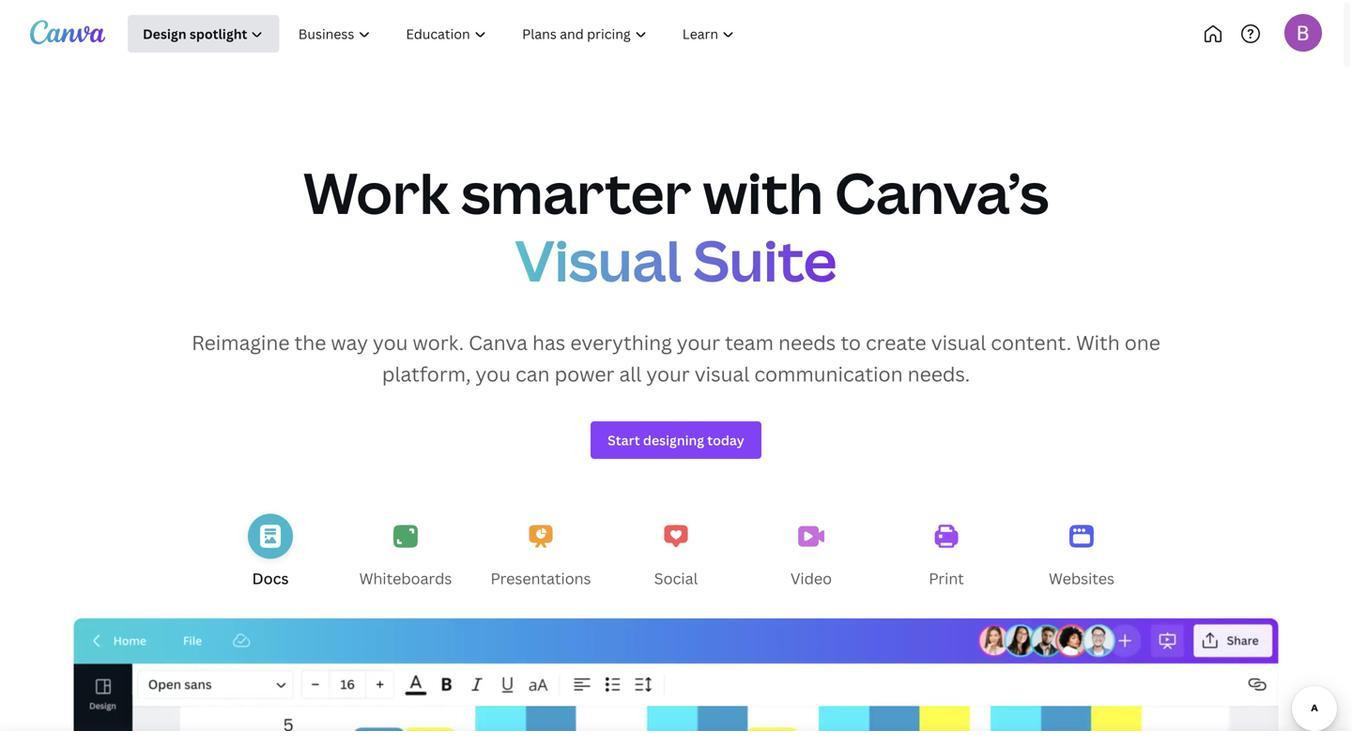 Task type: locate. For each thing, give the bounding box(es) containing it.
visual down team
[[695, 361, 750, 388]]

visual up 'needs.'
[[932, 329, 987, 356]]

you
[[373, 329, 408, 356], [476, 361, 511, 388]]

whiteboards
[[359, 569, 452, 589]]

reimagine
[[192, 329, 290, 356]]

1 vertical spatial your
[[647, 361, 690, 388]]

top level navigation element
[[128, 15, 815, 53]]

smarter
[[461, 154, 692, 231]]

your right all
[[647, 361, 690, 388]]

everything
[[571, 329, 672, 356]]

you down canva
[[476, 361, 511, 388]]

print button
[[894, 506, 1000, 603]]

your left team
[[677, 329, 721, 356]]

1 vertical spatial you
[[476, 361, 511, 388]]

all
[[620, 361, 642, 388]]

tab list
[[0, 506, 1353, 603]]

you right "way" on the top of the page
[[373, 329, 408, 356]]

reimagine the way you work. canva has everything your team needs to create visual content. with one platform, you can power all your visual communication needs.
[[192, 329, 1161, 388]]

your
[[677, 329, 721, 356], [647, 361, 690, 388]]

1 vertical spatial visual
[[695, 361, 750, 388]]

visual
[[932, 329, 987, 356], [695, 361, 750, 388]]

video
[[791, 569, 832, 589]]

canva's
[[835, 154, 1049, 231]]

0 horizontal spatial you
[[373, 329, 408, 356]]

0 horizontal spatial visual
[[695, 361, 750, 388]]

suite
[[694, 222, 837, 298]]

needs
[[779, 329, 836, 356]]

platform,
[[382, 361, 471, 388]]

needs.
[[908, 361, 971, 388]]

0 vertical spatial your
[[677, 329, 721, 356]]

1 horizontal spatial visual
[[932, 329, 987, 356]]

websites button
[[1030, 506, 1135, 603]]

0 vertical spatial visual
[[932, 329, 987, 356]]

create
[[866, 329, 927, 356]]



Task type: describe. For each thing, give the bounding box(es) containing it.
one
[[1125, 329, 1161, 356]]

work smarter with canva's visual suite
[[303, 154, 1049, 298]]

docs button
[[218, 506, 323, 603]]

whiteboards button
[[353, 506, 458, 603]]

social button
[[624, 506, 729, 603]]

1 horizontal spatial you
[[476, 361, 511, 388]]

with
[[703, 154, 824, 231]]

can
[[516, 361, 550, 388]]

way
[[331, 329, 368, 356]]

team
[[725, 329, 774, 356]]

canva
[[469, 329, 528, 356]]

work
[[303, 154, 450, 231]]

presentations button
[[489, 506, 594, 603]]

has
[[533, 329, 566, 356]]

with
[[1077, 329, 1120, 356]]

video button
[[759, 506, 864, 603]]

presentations
[[491, 569, 591, 589]]

power
[[555, 361, 615, 388]]

work.
[[413, 329, 464, 356]]

social
[[655, 569, 698, 589]]

0 vertical spatial you
[[373, 329, 408, 356]]

the
[[295, 329, 326, 356]]

websites
[[1049, 569, 1115, 589]]

content.
[[991, 329, 1072, 356]]

visual
[[515, 222, 682, 298]]

docs
[[252, 569, 289, 589]]

print
[[929, 569, 965, 589]]

communication
[[755, 361, 903, 388]]

to
[[841, 329, 861, 356]]

tab list containing docs
[[0, 506, 1353, 603]]



Task type: vqa. For each thing, say whether or not it's contained in the screenshot.
'cook'
no



